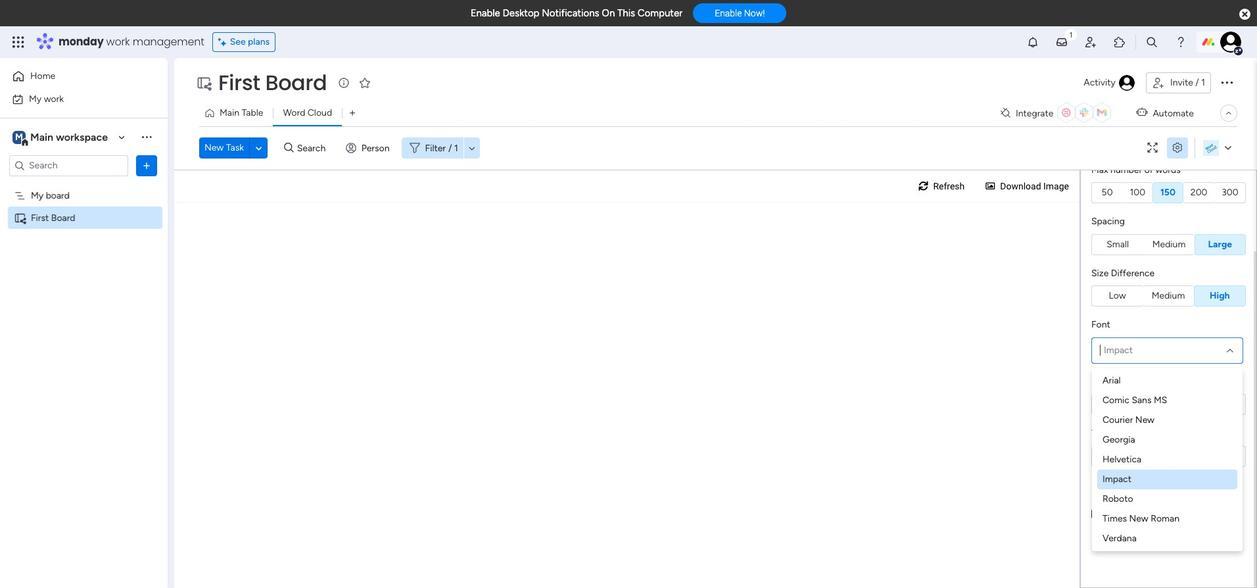 Task type: vqa. For each thing, say whether or not it's contained in the screenshot.


Task type: describe. For each thing, give the bounding box(es) containing it.
0 vertical spatial options image
[[1220, 74, 1235, 90]]

desktop
[[503, 7, 540, 19]]

ms
[[1154, 394, 1168, 406]]

list box containing my board
[[0, 182, 168, 407]]

workspace options image
[[140, 130, 153, 144]]

verdana
[[1103, 533, 1137, 544]]

/ for filter
[[449, 142, 452, 154]]

georgia
[[1103, 434, 1136, 445]]

cloud
[[308, 107, 332, 118]]

new for times
[[1130, 513, 1149, 524]]

workspace
[[56, 131, 108, 143]]

word cloud
[[283, 107, 332, 118]]

activity
[[1084, 77, 1116, 88]]

add to favorites image
[[359, 76, 372, 89]]

main workspace
[[30, 131, 108, 143]]

1 horizontal spatial first
[[218, 68, 260, 97]]

activity button
[[1079, 72, 1141, 93]]

0 vertical spatial first board
[[218, 68, 327, 97]]

max number of words
[[1092, 164, 1181, 175]]

my for my board
[[31, 190, 44, 201]]

low
[[1109, 290, 1127, 301]]

word cloud button
[[273, 103, 342, 124]]

100
[[1130, 187, 1146, 198]]

0° button
[[1092, 394, 1123, 415]]

medium for size difference
[[1152, 290, 1186, 301]]

50
[[1102, 187, 1113, 198]]

board
[[46, 190, 70, 201]]

new inside new task button
[[205, 142, 224, 153]]

integrate
[[1016, 108, 1054, 119]]

inbox image
[[1056, 36, 1069, 49]]

50 button
[[1092, 182, 1123, 203]]

roboto
[[1103, 493, 1134, 504]]

150 button
[[1153, 182, 1184, 203]]

1 inside 1 button
[[1106, 450, 1110, 461]]

angle down image
[[256, 143, 262, 153]]

comic
[[1103, 394, 1130, 406]]

90°
[[1162, 399, 1177, 410]]

low button
[[1092, 285, 1143, 307]]

courier new
[[1103, 414, 1155, 425]]

invite
[[1171, 77, 1194, 88]]

comic sans ms
[[1103, 394, 1168, 406]]

max
[[1092, 164, 1109, 175]]

main for main table
[[220, 107, 239, 118]]

v2 split view image
[[1092, 507, 1102, 522]]

2 button
[[1123, 446, 1153, 467]]

add view image
[[350, 108, 355, 118]]

workspace image
[[12, 130, 26, 144]]

home button
[[8, 66, 141, 87]]

100 button
[[1123, 182, 1153, 203]]

number
[[1111, 164, 1143, 175]]

300 button
[[1216, 182, 1247, 203]]

high button
[[1194, 285, 1247, 307]]

1 vertical spatial impact
[[1103, 473, 1132, 484]]

0 vertical spatial impact
[[1104, 344, 1133, 356]]

Search field
[[294, 139, 333, 157]]

board inside list box
[[51, 212, 75, 223]]

show board description image
[[336, 76, 352, 89]]

dapulse integrations image
[[1001, 108, 1011, 118]]

invite / 1
[[1171, 77, 1206, 88]]

notifications
[[542, 7, 600, 19]]

invite members image
[[1085, 36, 1098, 49]]

200 button
[[1184, 182, 1216, 203]]

person button
[[341, 137, 398, 159]]

new task
[[205, 142, 244, 153]]

search everything image
[[1146, 36, 1159, 49]]

autopilot image
[[1137, 104, 1148, 121]]

settings image
[[1168, 143, 1189, 153]]

arial
[[1103, 375, 1121, 386]]

200
[[1191, 187, 1208, 198]]

split view
[[1112, 508, 1157, 520]]

view
[[1135, 508, 1157, 520]]

150
[[1161, 187, 1176, 198]]

first inside list box
[[31, 212, 49, 223]]

1 for filter / 1
[[455, 142, 458, 154]]

size
[[1092, 267, 1109, 279]]

times new roman
[[1103, 513, 1180, 524]]

courier
[[1103, 414, 1134, 425]]

settings
[[1123, 484, 1158, 495]]

see plans button
[[212, 32, 276, 52]]

2
[[1136, 450, 1141, 461]]

helvetica
[[1103, 454, 1142, 465]]

times
[[1103, 513, 1128, 524]]

display
[[1092, 484, 1121, 495]]



Task type: locate. For each thing, give the bounding box(es) containing it.
medium button up difference
[[1144, 234, 1195, 255]]

new for courier
[[1136, 414, 1155, 425]]

1 button
[[1092, 446, 1123, 467]]

1 horizontal spatial options image
[[1220, 74, 1235, 90]]

first
[[218, 68, 260, 97], [31, 212, 49, 223]]

notifications image
[[1027, 36, 1040, 49]]

on
[[602, 7, 615, 19]]

enable now!
[[715, 8, 765, 19]]

m
[[15, 131, 23, 142]]

now!
[[745, 8, 765, 19]]

v2 search image
[[284, 141, 294, 155]]

45°
[[1131, 399, 1145, 410]]

my inside button
[[29, 93, 42, 104]]

1 vertical spatial medium
[[1152, 290, 1186, 301]]

monday work management
[[59, 34, 204, 49]]

display settings
[[1092, 484, 1158, 495]]

medium button for spacing
[[1144, 234, 1195, 255]]

management
[[133, 34, 204, 49]]

enable
[[471, 7, 500, 19], [715, 8, 742, 19]]

enable for enable desktop notifications on this computer
[[471, 7, 500, 19]]

rotations
[[1092, 376, 1132, 387]]

of
[[1145, 164, 1154, 175]]

1
[[1202, 77, 1206, 88], [455, 142, 458, 154], [1106, 450, 1110, 461]]

variety
[[1092, 428, 1121, 439]]

new task button
[[199, 137, 249, 159]]

medium up difference
[[1153, 238, 1186, 250]]

1 for invite / 1
[[1202, 77, 1206, 88]]

computer
[[638, 7, 683, 19]]

Search in workspace field
[[28, 158, 110, 173]]

impact up roboto
[[1103, 473, 1132, 484]]

apps image
[[1114, 36, 1127, 49]]

table
[[242, 107, 263, 118]]

work
[[106, 34, 130, 49], [44, 93, 64, 104]]

filter
[[425, 142, 446, 154]]

0 horizontal spatial enable
[[471, 7, 500, 19]]

option
[[0, 184, 168, 186]]

see plans
[[230, 36, 270, 47]]

0°
[[1103, 399, 1112, 410]]

workspace selection element
[[12, 129, 110, 146]]

size difference
[[1092, 267, 1155, 279]]

0 vertical spatial /
[[1196, 77, 1200, 88]]

large button
[[1195, 234, 1247, 255]]

0 vertical spatial work
[[106, 34, 130, 49]]

enable now! button
[[693, 3, 787, 23]]

0 vertical spatial my
[[29, 93, 42, 104]]

my left board
[[31, 190, 44, 201]]

1 vertical spatial first
[[31, 212, 49, 223]]

1 horizontal spatial work
[[106, 34, 130, 49]]

1 horizontal spatial board
[[265, 68, 327, 97]]

new left task
[[205, 142, 224, 153]]

/ right filter
[[449, 142, 452, 154]]

options image down workspace options 'icon'
[[140, 159, 153, 172]]

options image up "collapse board header" icon
[[1220, 74, 1235, 90]]

my work
[[29, 93, 64, 104]]

board down board
[[51, 212, 75, 223]]

0 horizontal spatial work
[[44, 93, 64, 104]]

1 vertical spatial board
[[51, 212, 75, 223]]

1 vertical spatial main
[[30, 131, 53, 143]]

First Board field
[[215, 68, 330, 97]]

0 vertical spatial new
[[205, 142, 224, 153]]

1 vertical spatial medium button
[[1143, 285, 1194, 307]]

small button
[[1092, 234, 1144, 255]]

main for main workspace
[[30, 131, 53, 143]]

board
[[265, 68, 327, 97], [51, 212, 75, 223]]

medium button
[[1144, 234, 1195, 255], [1143, 285, 1194, 307]]

0 vertical spatial main
[[220, 107, 239, 118]]

first board up table
[[218, 68, 327, 97]]

first board
[[218, 68, 327, 97], [31, 212, 75, 223]]

1 down georgia
[[1106, 450, 1110, 461]]

board up word
[[265, 68, 327, 97]]

open full screen image
[[1143, 143, 1164, 153]]

options image
[[1220, 74, 1235, 90], [140, 159, 153, 172]]

first right shareable board image
[[31, 212, 49, 223]]

0 horizontal spatial /
[[449, 142, 452, 154]]

dapulse close image
[[1240, 8, 1251, 21]]

0 vertical spatial medium
[[1153, 238, 1186, 250]]

1 horizontal spatial first board
[[218, 68, 327, 97]]

main right "workspace" icon
[[30, 131, 53, 143]]

difference
[[1112, 267, 1155, 279]]

0 vertical spatial first
[[218, 68, 260, 97]]

medium
[[1153, 238, 1186, 250], [1152, 290, 1186, 301]]

1 left arrow down image
[[455, 142, 458, 154]]

1 vertical spatial 1
[[455, 142, 458, 154]]

0 horizontal spatial first
[[31, 212, 49, 223]]

enable desktop notifications on this computer
[[471, 7, 683, 19]]

1 vertical spatial first board
[[31, 212, 75, 223]]

shareable board image
[[14, 211, 26, 224]]

small
[[1107, 238, 1130, 250]]

split
[[1112, 508, 1132, 520]]

0 horizontal spatial first board
[[31, 212, 75, 223]]

0 vertical spatial board
[[265, 68, 327, 97]]

my down "home" on the left of page
[[29, 93, 42, 104]]

words
[[1156, 164, 1181, 175]]

1 horizontal spatial enable
[[715, 8, 742, 19]]

my for my work
[[29, 93, 42, 104]]

select product image
[[12, 36, 25, 49]]

main table button
[[199, 103, 273, 124]]

high
[[1210, 290, 1231, 301]]

word
[[283, 107, 305, 118]]

1 vertical spatial new
[[1136, 414, 1155, 425]]

this
[[618, 7, 636, 19]]

2 vertical spatial 1
[[1106, 450, 1110, 461]]

0 horizontal spatial board
[[51, 212, 75, 223]]

1 horizontal spatial /
[[1196, 77, 1200, 88]]

medium button for size difference
[[1143, 285, 1194, 307]]

main table
[[220, 107, 263, 118]]

medium for spacing
[[1153, 238, 1186, 250]]

my
[[29, 93, 42, 104], [31, 190, 44, 201]]

/ for invite
[[1196, 77, 1200, 88]]

enable left desktop
[[471, 7, 500, 19]]

shareable board image
[[196, 75, 212, 91]]

work right monday
[[106, 34, 130, 49]]

new
[[205, 142, 224, 153], [1136, 414, 1155, 425], [1130, 513, 1149, 524]]

sans
[[1132, 394, 1152, 406]]

enable for enable now!
[[715, 8, 742, 19]]

monday
[[59, 34, 104, 49]]

plans
[[248, 36, 270, 47]]

impact down font
[[1104, 344, 1133, 356]]

/ inside button
[[1196, 77, 1200, 88]]

2 vertical spatial new
[[1130, 513, 1149, 524]]

main inside workspace selection element
[[30, 131, 53, 143]]

1 vertical spatial my
[[31, 190, 44, 201]]

main
[[220, 107, 239, 118], [30, 131, 53, 143]]

1 inside invite / 1 button
[[1202, 77, 1206, 88]]

1 vertical spatial /
[[449, 142, 452, 154]]

45° button
[[1123, 394, 1153, 415]]

home
[[30, 70, 55, 82]]

impact
[[1104, 344, 1133, 356], [1103, 473, 1132, 484]]

work inside button
[[44, 93, 64, 104]]

new right times
[[1130, 513, 1149, 524]]

0 horizontal spatial options image
[[140, 159, 153, 172]]

task
[[226, 142, 244, 153]]

/ right the invite
[[1196, 77, 1200, 88]]

filter / 1
[[425, 142, 458, 154]]

90° button
[[1153, 394, 1185, 415]]

medium down difference
[[1152, 290, 1186, 301]]

1 image
[[1066, 27, 1078, 42]]

list box
[[0, 182, 168, 407]]

collapse board header image
[[1224, 108, 1235, 118]]

2 horizontal spatial 1
[[1202, 77, 1206, 88]]

work for my
[[44, 93, 64, 104]]

0 horizontal spatial main
[[30, 131, 53, 143]]

my inside list box
[[31, 190, 44, 201]]

enable inside button
[[715, 8, 742, 19]]

0 horizontal spatial 1
[[455, 142, 458, 154]]

1 horizontal spatial 1
[[1106, 450, 1110, 461]]

first board down my board
[[31, 212, 75, 223]]

my work button
[[8, 88, 141, 110]]

large
[[1209, 238, 1233, 250]]

person
[[362, 142, 390, 154]]

main left table
[[220, 107, 239, 118]]

new down 45°
[[1136, 414, 1155, 425]]

automate
[[1153, 108, 1195, 119]]

see
[[230, 36, 246, 47]]

invite / 1 button
[[1147, 72, 1212, 93]]

work for monday
[[106, 34, 130, 49]]

jacob simon image
[[1221, 32, 1242, 53]]

first up main table
[[218, 68, 260, 97]]

1 horizontal spatial main
[[220, 107, 239, 118]]

enable left now!
[[715, 8, 742, 19]]

my board
[[31, 190, 70, 201]]

main inside button
[[220, 107, 239, 118]]

1 vertical spatial work
[[44, 93, 64, 104]]

1 right the invite
[[1202, 77, 1206, 88]]

help image
[[1175, 36, 1188, 49]]

0 vertical spatial 1
[[1202, 77, 1206, 88]]

300
[[1222, 187, 1239, 198]]

work down "home" on the left of page
[[44, 93, 64, 104]]

font
[[1092, 319, 1111, 330]]

1 vertical spatial options image
[[140, 159, 153, 172]]

0 vertical spatial medium button
[[1144, 234, 1195, 255]]

medium button down difference
[[1143, 285, 1194, 307]]

arrow down image
[[464, 140, 480, 156]]



